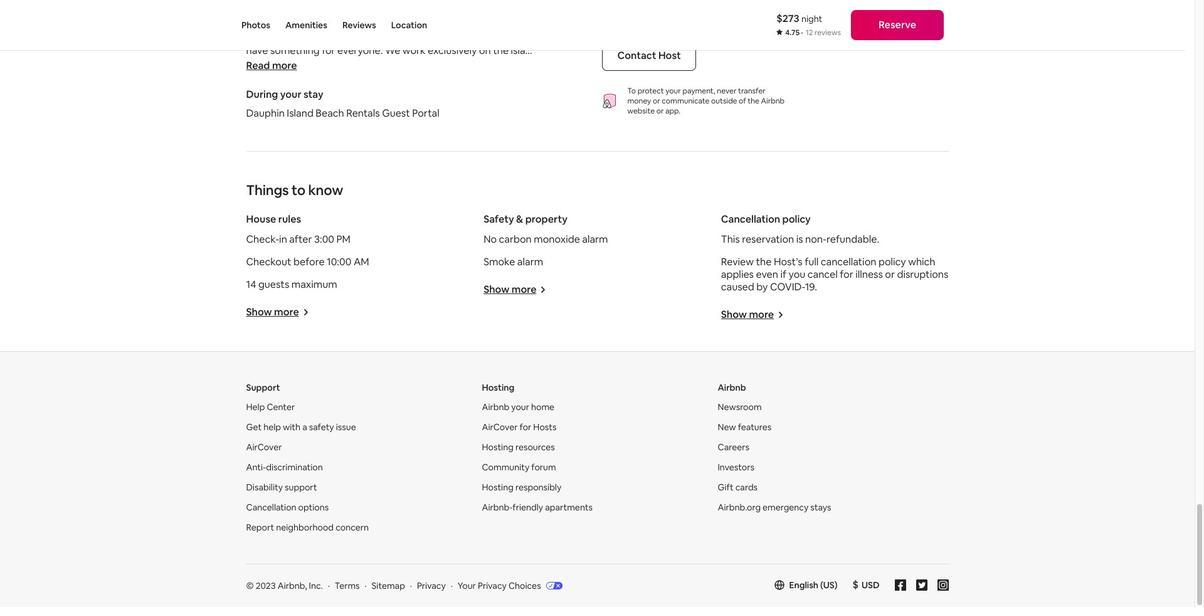 Task type: locate. For each thing, give the bounding box(es) containing it.
inc.
[[309, 580, 323, 592]]

refundable.
[[827, 233, 880, 246]]

1 horizontal spatial and
[[501, 29, 519, 42]]

· left 12
[[802, 28, 804, 38]]

or
[[653, 96, 661, 106], [657, 106, 664, 116], [886, 268, 896, 281]]

1 vertical spatial ·
[[328, 580, 330, 592]]

2 horizontal spatial airbnb
[[762, 96, 785, 106]]

show more down guests
[[246, 306, 299, 319]]

vacation
[[467, 14, 507, 27]]

pm
[[337, 233, 351, 246]]

0 horizontal spatial and
[[409, 14, 426, 27]]

offer
[[337, 29, 359, 42]]

beach down stay
[[316, 107, 344, 120]]

beach up offer
[[342, 14, 371, 27]]

1 vertical spatial cancellation
[[246, 502, 297, 513]]

1 hosting from the top
[[482, 382, 515, 393]]

dauphin down during
[[246, 107, 285, 120]]

in
[[279, 233, 287, 246]]

1 vertical spatial policy
[[879, 255, 907, 268]]

show more button down smoke alarm
[[484, 283, 547, 296]]

2 horizontal spatial for
[[840, 268, 854, 281]]

resources
[[516, 442, 555, 453]]

1 vertical spatial island
[[287, 107, 314, 120]]

show down 'smoke' at top
[[484, 283, 510, 296]]

we left offer
[[319, 29, 335, 42]]

2023
[[256, 580, 276, 592]]

and up isla…
[[501, 29, 519, 42]]

0 vertical spatial aircover
[[482, 422, 518, 433]]

2 horizontal spatial show more
[[722, 308, 775, 321]]

show more button down guests
[[246, 306, 309, 319]]

dauphin
[[273, 14, 311, 27], [246, 107, 285, 120]]

0 horizontal spatial cancellation
[[246, 502, 297, 513]]

host's
[[774, 255, 803, 268]]

10:00
[[327, 255, 352, 268]]

finest
[[379, 29, 405, 42]]

airbnb.org emergency stays link
[[718, 502, 832, 513]]

your for airbnb your home
[[512, 402, 530, 413]]

1 horizontal spatial privacy
[[478, 580, 507, 592]]

1 vertical spatial beach
[[316, 107, 344, 120]]

2 vertical spatial hosting
[[482, 482, 514, 493]]

0 horizontal spatial policy
[[783, 213, 811, 226]]

alarm down carbon
[[518, 255, 544, 268]]

forum
[[532, 462, 556, 473]]

0 horizontal spatial show more
[[246, 306, 299, 319]]

dauphin up business.
[[273, 14, 311, 27]]

community
[[482, 462, 530, 473]]

show down the caused
[[722, 308, 747, 321]]

illness
[[856, 268, 884, 281]]

or for review
[[886, 268, 896, 281]]

show more button
[[484, 283, 547, 296], [246, 306, 309, 319], [722, 308, 785, 321]]

aircover for aircover for hosts
[[482, 422, 518, 433]]

(us)
[[821, 580, 838, 591]]

0 horizontal spatial ·
[[328, 580, 330, 592]]

more down 14 guests maximum
[[274, 306, 299, 319]]

1 vertical spatial hosting
[[482, 442, 514, 453]]

smoke
[[484, 255, 515, 268]]

show down 14
[[246, 306, 272, 319]]

island down stay
[[287, 107, 314, 120]]

2 hosting from the top
[[482, 442, 514, 453]]

cancellation down disability
[[246, 502, 297, 513]]

house
[[246, 213, 276, 226]]

1 horizontal spatial show more button
[[484, 283, 547, 296]]

1 vertical spatial and
[[501, 29, 519, 42]]

1 vertical spatial on
[[479, 44, 491, 57]]

policy inside review the host's full cancellation policy which applies even if you cancel for illness or disruptions caused by covid-19.
[[879, 255, 907, 268]]

0 horizontal spatial your
[[280, 88, 302, 101]]

0 vertical spatial dauphin
[[273, 14, 311, 27]]

gift cards
[[718, 482, 758, 493]]

1 vertical spatial aircover
[[246, 442, 282, 453]]

0 vertical spatial rentals
[[373, 14, 407, 27]]

airbnb right of
[[762, 96, 785, 106]]

contact host
[[618, 49, 681, 62]]

your up aircover for hosts
[[512, 402, 530, 413]]

14
[[246, 278, 256, 291]]

safety
[[484, 213, 514, 226]]

applies
[[722, 268, 754, 281]]

cancellation
[[821, 255, 877, 268]]

2 privacy from the left
[[478, 580, 507, 592]]

show more
[[484, 283, 537, 296], [246, 306, 299, 319], [722, 308, 775, 321]]

hosting up community
[[482, 442, 514, 453]]

1 horizontal spatial aircover
[[482, 422, 518, 433]]

1 horizontal spatial your
[[512, 402, 530, 413]]

or left "app."
[[657, 106, 664, 116]]

for left everyone.
[[322, 44, 335, 57]]

navigate to facebook image
[[895, 580, 907, 591]]

rentals
[[407, 29, 439, 42]]

0 vertical spatial alarm
[[583, 233, 608, 246]]

0 vertical spatial cancellation
[[722, 213, 781, 226]]

new features link
[[718, 422, 772, 433]]

payment,
[[683, 86, 716, 96]]

show for review the host's full cancellation policy which applies even if you cancel for illness or disruptions caused by covid-19.
[[722, 308, 747, 321]]

amenities
[[286, 19, 328, 31]]

hosting for hosting responsibly
[[482, 482, 514, 493]]

1 horizontal spatial we
[[385, 44, 401, 57]]

more down by
[[750, 308, 775, 321]]

navigate to twitter image
[[917, 580, 928, 591]]

alarm right monoxide
[[583, 233, 608, 246]]

airbnb up aircover for hosts
[[482, 402, 510, 413]]

0 vertical spatial we
[[319, 29, 335, 42]]

location button
[[391, 0, 428, 50]]

1 horizontal spatial ·
[[802, 28, 804, 38]]

0 horizontal spatial for
[[322, 44, 335, 57]]

community forum
[[482, 462, 556, 473]]

0 vertical spatial beach
[[342, 14, 371, 27]]

house rules
[[246, 213, 301, 226]]

show more down smoke alarm
[[484, 283, 537, 296]]

during your stay dauphin island beach rentals guest portal
[[246, 88, 440, 120]]

isla…
[[511, 44, 533, 57]]

airbnb,
[[278, 580, 307, 592]]

island
[[313, 14, 340, 27], [287, 107, 314, 120]]

after
[[290, 233, 312, 246]]

cards
[[736, 482, 758, 493]]

show more down the caused
[[722, 308, 775, 321]]

0 vertical spatial ·
[[802, 28, 804, 38]]

your inside 'during your stay dauphin island beach rentals guest portal'
[[280, 88, 302, 101]]

cancellation up reservation
[[722, 213, 781, 226]]

0 vertical spatial hosting
[[482, 382, 515, 393]]

help
[[246, 402, 265, 413]]

options
[[298, 502, 329, 513]]

hosting responsibly
[[482, 482, 562, 493]]

rentals up finest
[[373, 14, 407, 27]]

1 vertical spatial dauphin
[[246, 107, 285, 120]]

1 privacy from the left
[[417, 580, 446, 592]]

hosting up airbnb your home
[[482, 382, 515, 393]]

1 vertical spatial airbnb
[[718, 382, 746, 393]]

more inside 'i own dauphin island beach rentals and love the vacation rental business. we offer the finest rentals on the island and have something for everyone. we work exclusively on the isla… read more'
[[272, 59, 297, 72]]

terms link
[[335, 580, 360, 592]]

$273
[[777, 12, 800, 25]]

1 horizontal spatial for
[[520, 422, 532, 433]]

cancellation
[[722, 213, 781, 226], [246, 502, 297, 513]]

14 guests maximum
[[246, 278, 337, 291]]

· right inc.
[[328, 580, 330, 592]]

1 horizontal spatial show
[[484, 283, 510, 296]]

airbnb for airbnb your home
[[482, 402, 510, 413]]

terms
[[335, 580, 360, 592]]

policy up is on the top right
[[783, 213, 811, 226]]

0 horizontal spatial aircover
[[246, 442, 282, 453]]

anti-discrimination
[[246, 462, 323, 473]]

0 horizontal spatial airbnb
[[482, 402, 510, 413]]

0 vertical spatial airbnb
[[762, 96, 785, 106]]

beach inside 'during your stay dauphin island beach rentals guest portal'
[[316, 107, 344, 120]]

your
[[458, 580, 476, 592]]

dauphin inside 'during your stay dauphin island beach rentals guest portal'
[[246, 107, 285, 120]]

0 horizontal spatial privacy
[[417, 580, 446, 592]]

2 horizontal spatial show
[[722, 308, 747, 321]]

island up offer
[[313, 14, 340, 27]]

newsroom link
[[718, 402, 762, 413]]

rentals left guest
[[347, 107, 380, 120]]

guest
[[382, 107, 410, 120]]

1 vertical spatial for
[[840, 268, 854, 281]]

airbnb
[[762, 96, 785, 106], [718, 382, 746, 393], [482, 402, 510, 413]]

the
[[450, 14, 465, 27], [361, 29, 377, 42], [455, 29, 470, 42], [493, 44, 509, 57], [748, 96, 760, 106], [757, 255, 772, 268]]

we
[[319, 29, 335, 42], [385, 44, 401, 57]]

hosting up airbnb-
[[482, 482, 514, 493]]

0 vertical spatial and
[[409, 14, 426, 27]]

show more button for review the host's full cancellation policy which applies even if you cancel for illness or disruptions caused by covid-19.
[[722, 308, 785, 321]]

beach
[[342, 14, 371, 27], [316, 107, 344, 120]]

1 horizontal spatial airbnb
[[718, 382, 746, 393]]

checkout
[[246, 255, 292, 268]]

1 horizontal spatial on
[[479, 44, 491, 57]]

1 vertical spatial we
[[385, 44, 401, 57]]

report
[[246, 522, 274, 533]]

your left stay
[[280, 88, 302, 101]]

show more button down by
[[722, 308, 785, 321]]

and up rentals
[[409, 14, 426, 27]]

aircover up anti-
[[246, 442, 282, 453]]

on
[[441, 29, 453, 42], [479, 44, 491, 57]]

aircover link
[[246, 442, 282, 453]]

or right illness
[[886, 268, 896, 281]]

aircover for hosts link
[[482, 422, 557, 433]]

smoke alarm
[[484, 255, 544, 268]]

english
[[790, 580, 819, 591]]

0 vertical spatial island
[[313, 14, 340, 27]]

we down finest
[[385, 44, 401, 57]]

on up exclusively
[[441, 29, 453, 42]]

more down 'something' in the top left of the page
[[272, 59, 297, 72]]

airbnb.org
[[718, 502, 761, 513]]

2 vertical spatial airbnb
[[482, 402, 510, 413]]

1 vertical spatial alarm
[[518, 255, 544, 268]]

cancel
[[808, 268, 838, 281]]

the right of
[[748, 96, 760, 106]]

1 horizontal spatial policy
[[879, 255, 907, 268]]

which
[[909, 255, 936, 268]]

1 horizontal spatial alarm
[[583, 233, 608, 246]]

for left hosts
[[520, 422, 532, 433]]

for left illness
[[840, 268, 854, 281]]

2 horizontal spatial show more button
[[722, 308, 785, 321]]

apartments
[[545, 502, 593, 513]]

privacy right your
[[478, 580, 507, 592]]

never
[[717, 86, 737, 96]]

3 hosting from the top
[[482, 482, 514, 493]]

2 horizontal spatial your
[[666, 86, 681, 96]]

cancellation options
[[246, 502, 329, 513]]

1 horizontal spatial cancellation
[[722, 213, 781, 226]]

concern
[[336, 522, 369, 533]]

love
[[428, 14, 447, 27]]

aircover down 'airbnb your home' link
[[482, 422, 518, 433]]

carbon
[[499, 233, 532, 246]]

no
[[484, 233, 497, 246]]

aircover
[[482, 422, 518, 433], [246, 442, 282, 453]]

0 vertical spatial on
[[441, 29, 453, 42]]

even
[[757, 268, 779, 281]]

privacy left your
[[417, 580, 446, 592]]

1 horizontal spatial show more
[[484, 283, 537, 296]]

the down reservation
[[757, 255, 772, 268]]

policy left which
[[879, 255, 907, 268]]

money
[[628, 96, 652, 106]]

0 vertical spatial for
[[322, 44, 335, 57]]

disability
[[246, 482, 283, 493]]

on down island
[[479, 44, 491, 57]]

investors
[[718, 462, 755, 473]]

1 vertical spatial rentals
[[347, 107, 380, 120]]

by
[[757, 280, 768, 294]]

your up "app."
[[666, 86, 681, 96]]

or inside review the host's full cancellation policy which applies even if you cancel for illness or disruptions caused by covid-19.
[[886, 268, 896, 281]]

0 horizontal spatial alarm
[[518, 255, 544, 268]]

airbnb-friendly apartments
[[482, 502, 593, 513]]

hosting for hosting resources
[[482, 442, 514, 453]]

airbnb up newsroom link
[[718, 382, 746, 393]]

$
[[853, 578, 859, 592]]

rentals inside 'i own dauphin island beach rentals and love the vacation rental business. we offer the finest rentals on the island and have something for everyone. we work exclusively on the isla… read more'
[[373, 14, 407, 27]]



Task type: describe. For each thing, give the bounding box(es) containing it.
features
[[738, 422, 772, 433]]

reservation
[[743, 233, 795, 246]]

rental
[[246, 29, 273, 42]]

the inside to protect your payment, never transfer money or communicate outside of the airbnb website or app.
[[748, 96, 760, 106]]

your for during your stay dauphin island beach rentals guest portal
[[280, 88, 302, 101]]

property
[[526, 213, 568, 226]]

airbnb your home link
[[482, 402, 555, 413]]

©
[[246, 580, 254, 592]]

community forum link
[[482, 462, 556, 473]]

contact
[[618, 49, 657, 62]]

investors link
[[718, 462, 755, 473]]

the left isla…
[[493, 44, 509, 57]]

report neighborhood concern link
[[246, 522, 369, 533]]

with
[[283, 422, 301, 433]]

outside
[[712, 96, 738, 106]]

cancellation for cancellation policy
[[722, 213, 781, 226]]

2 vertical spatial for
[[520, 422, 532, 433]]

stays
[[811, 502, 832, 513]]

show more button for smoke alarm
[[484, 283, 547, 296]]

is
[[797, 233, 804, 246]]

rentals inside 'during your stay dauphin island beach rentals guest portal'
[[347, 107, 380, 120]]

0 horizontal spatial we
[[319, 29, 335, 42]]

reserve
[[879, 18, 917, 31]]

0 vertical spatial policy
[[783, 213, 811, 226]]

navigate to instagram image
[[938, 580, 949, 591]]

check-in after 3:00 pm
[[246, 233, 351, 246]]

hosting for hosting
[[482, 382, 515, 393]]

friendly
[[513, 502, 544, 513]]

get
[[246, 422, 262, 433]]

island inside 'during your stay dauphin island beach rentals guest portal'
[[287, 107, 314, 120]]

© 2023 airbnb, inc.
[[246, 580, 323, 592]]

or for to
[[657, 106, 664, 116]]

your inside to protect your payment, never transfer money or communicate outside of the airbnb website or app.
[[666, 86, 681, 96]]

everyone.
[[338, 44, 383, 57]]

english (us) button
[[775, 580, 838, 591]]

home
[[532, 402, 555, 413]]

something
[[270, 44, 320, 57]]

more down smoke alarm
[[512, 283, 537, 296]]

protect
[[638, 86, 664, 96]]

a
[[303, 422, 307, 433]]

12
[[806, 28, 814, 38]]

website
[[628, 106, 655, 116]]

caused
[[722, 280, 755, 294]]

cancellation for cancellation options
[[246, 502, 297, 513]]

report neighborhood concern
[[246, 522, 369, 533]]

am
[[354, 255, 369, 268]]

emergency
[[763, 502, 809, 513]]

read more button
[[246, 58, 297, 73]]

have
[[246, 44, 268, 57]]

center
[[267, 402, 295, 413]]

dauphin inside 'i own dauphin island beach rentals and love the vacation rental business. we offer the finest rentals on the island and have something for everyone. we work exclusively on the isla… read more'
[[273, 14, 311, 27]]

no carbon monoxide alarm
[[484, 233, 608, 246]]

photos
[[242, 19, 270, 31]]

support
[[285, 482, 317, 493]]

sitemap
[[372, 580, 405, 592]]

this
[[722, 233, 740, 246]]

get help with a safety issue
[[246, 422, 356, 433]]

island inside 'i own dauphin island beach rentals and love the vacation rental business. we offer the finest rentals on the island and have something for everyone. we work exclusively on the isla… read more'
[[313, 14, 340, 27]]

you
[[789, 268, 806, 281]]

review
[[722, 255, 754, 268]]

airbnb inside to protect your payment, never transfer money or communicate outside of the airbnb website or app.
[[762, 96, 785, 106]]

if
[[781, 268, 787, 281]]

to protect your payment, never transfer money or communicate outside of the airbnb website or app.
[[628, 86, 785, 116]]

new features
[[718, 422, 772, 433]]

gift cards link
[[718, 482, 758, 493]]

disability support link
[[246, 482, 317, 493]]

stay
[[304, 88, 324, 101]]

airbnb for airbnb
[[718, 382, 746, 393]]

help center link
[[246, 402, 295, 413]]

cancellation options link
[[246, 502, 329, 513]]

discrimination
[[266, 462, 323, 473]]

review the host's full cancellation policy which applies even if you cancel for illness or disruptions caused by covid-19.
[[722, 255, 949, 294]]

to
[[628, 86, 636, 96]]

rules
[[278, 213, 301, 226]]

the up exclusively
[[455, 29, 470, 42]]

reserve button
[[852, 10, 945, 40]]

full
[[805, 255, 819, 268]]

$273 night
[[777, 12, 823, 25]]

0 horizontal spatial show
[[246, 306, 272, 319]]

responsibly
[[516, 482, 562, 493]]

anti-discrimination link
[[246, 462, 323, 473]]

neighborhood
[[276, 522, 334, 533]]

things
[[246, 181, 289, 199]]

i own dauphin island beach rentals and love the vacation rental business. we offer the finest rentals on the island and have something for everyone. we work exclusively on the isla… read more
[[246, 14, 533, 72]]

0 horizontal spatial on
[[441, 29, 453, 42]]

your privacy choices
[[458, 580, 541, 592]]

airbnb-
[[482, 502, 513, 513]]

work
[[403, 44, 426, 57]]

19.
[[806, 280, 818, 294]]

night
[[802, 13, 823, 24]]

app.
[[666, 106, 681, 116]]

or right money
[[653, 96, 661, 106]]

for inside review the host's full cancellation policy which applies even if you cancel for illness or disruptions caused by covid-19.
[[840, 268, 854, 281]]

privacy link
[[417, 580, 446, 592]]

show for smoke alarm
[[484, 283, 510, 296]]

beach inside 'i own dauphin island beach rentals and love the vacation rental business. we offer the finest rentals on the island and have something for everyone. we work exclusively on the isla… read more'
[[342, 14, 371, 27]]

&
[[517, 213, 524, 226]]

the inside review the host's full cancellation policy which applies even if you cancel for illness or disruptions caused by covid-19.
[[757, 255, 772, 268]]

4.75 · 12 reviews
[[786, 28, 842, 38]]

aircover for aircover link
[[246, 442, 282, 453]]

to
[[292, 181, 306, 199]]

show more for review the host's full cancellation policy which applies even if you cancel for illness or disruptions caused by covid-19.
[[722, 308, 775, 321]]

safety
[[309, 422, 334, 433]]

maximum
[[292, 278, 337, 291]]

the up everyone.
[[361, 29, 377, 42]]

for inside 'i own dauphin island beach rentals and love the vacation rental business. we offer the finest rentals on the island and have something for everyone. we work exclusively on the isla… read more'
[[322, 44, 335, 57]]

airbnb-friendly apartments link
[[482, 502, 593, 513]]

the right love
[[450, 14, 465, 27]]

0 horizontal spatial show more button
[[246, 306, 309, 319]]

show more for smoke alarm
[[484, 283, 537, 296]]



Task type: vqa. For each thing, say whether or not it's contained in the screenshot.
the rightmost ·
yes



